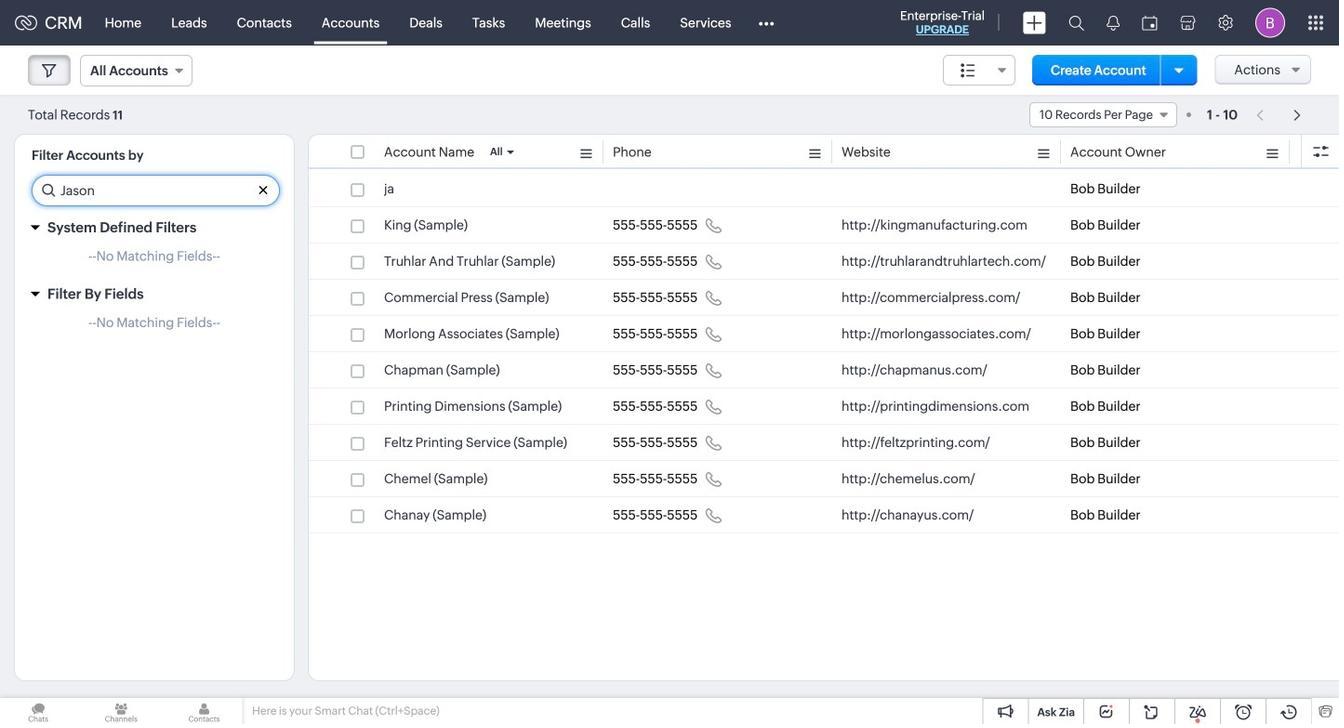 Task type: vqa. For each thing, say whether or not it's contained in the screenshot.
Campaigns
no



Task type: describe. For each thing, give the bounding box(es) containing it.
channels image
[[83, 698, 159, 724]]

size image
[[961, 62, 975, 79]]

search element
[[1057, 0, 1095, 46]]

search image
[[1068, 15, 1084, 31]]

none field size
[[943, 55, 1015, 86]]

logo image
[[15, 15, 37, 30]]

profile element
[[1244, 0, 1296, 45]]

profile image
[[1255, 8, 1285, 38]]



Task type: locate. For each thing, give the bounding box(es) containing it.
1 vertical spatial region
[[15, 311, 294, 344]]

row group
[[309, 171, 1339, 534]]

Search text field
[[33, 176, 279, 206]]

0 vertical spatial region
[[15, 244, 294, 278]]

2 region from the top
[[15, 311, 294, 344]]

create menu image
[[1023, 12, 1046, 34]]

1 region from the top
[[15, 244, 294, 278]]

calendar image
[[1142, 15, 1158, 30]]

signals image
[[1107, 15, 1120, 31]]

None field
[[80, 55, 192, 86], [943, 55, 1015, 86], [1029, 102, 1177, 127], [80, 55, 192, 86], [1029, 102, 1177, 127]]

region
[[15, 244, 294, 278], [15, 311, 294, 344]]

signals element
[[1095, 0, 1131, 46]]

contacts image
[[166, 698, 242, 724]]

create menu element
[[1012, 0, 1057, 45]]

Other Modules field
[[746, 8, 786, 38]]

chats image
[[0, 698, 76, 724]]



